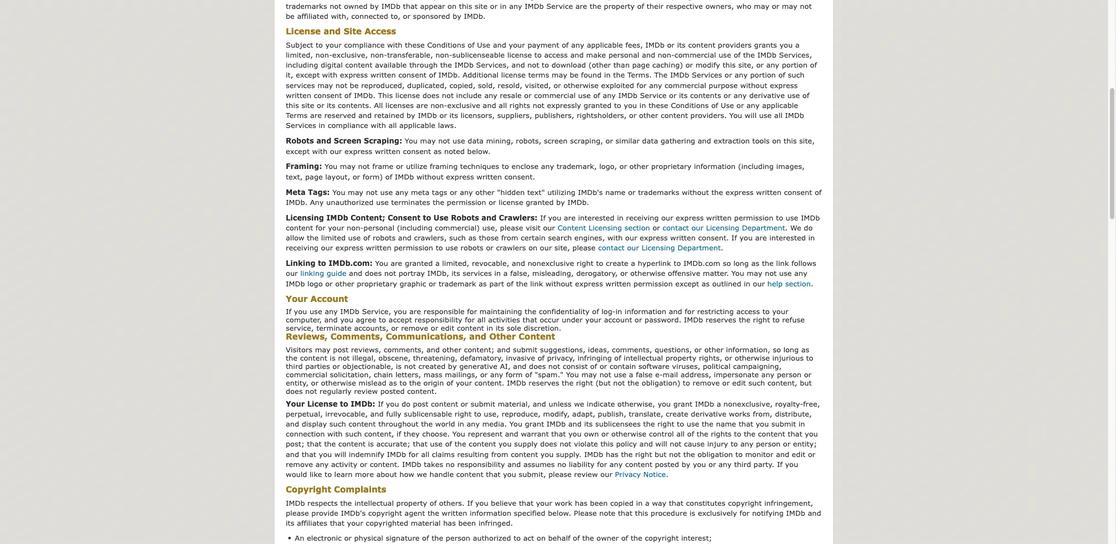Task type: vqa. For each thing, say whether or not it's contained in the screenshot.
Services, to the right
yes



Task type: locate. For each thing, give the bounding box(es) containing it.
license inside license and site access subject to your compliance with these conditions of use and your payment of any applicable fees, imdb or its content providers grants you a limited, non-exclusive, non-transferable, non-sublicenseable license to access and make personal and non-commercial use of the imdb services, including digital content available through the imdb services, and not to download (other than page caching) or modify this site, or any portion of it, except with express written consent of imdb. additional license terms may be found in the terms. the imdb services or any portion of such services may not be reproduced, duplicated, copied, sold, resold, visited, or otherwise exploited for any commercial purpose without express written consent of imdb. this license does not include any resale or commercial use of any imdb service or its contents or any derivative use of this site or its contents. all licenses are non-exclusive and all rights not expressly granted to you in these conditions of use or any applicable terms are reserved and retained by imdb or its licensors, suppliers, publishers, rightsholders, or other content providers.  you will use all imdb services in compliance with all applicable laws.
[[286, 26, 321, 36]]

conditions down contents on the right top of the page
[[671, 101, 709, 109]]

refuse
[[783, 315, 805, 324]]

content up modify
[[688, 40, 716, 49]]

0 vertical spatial review
[[354, 386, 378, 395]]

and up supply
[[505, 429, 519, 438]]

2 vertical spatial will
[[335, 450, 346, 458]]

modify,
[[543, 409, 570, 418]]

to inside the you may not frame or utilize framing techniques to enclose any trademark, logo, or other proprietary information (including images, text, page layout, or form) of imdb without express written consent.
[[502, 162, 509, 171]]

any left form
[[490, 370, 503, 378]]

been down others.
[[459, 519, 476, 527]]

include
[[456, 91, 482, 99]]

0 vertical spatial will
[[745, 111, 757, 119]]

imdb right fees,
[[646, 40, 665, 49]]

rights inside license and site access subject to your compliance with these conditions of use and your payment of any applicable fees, imdb or its content providers grants you a limited, non-exclusive, non-transferable, non-sublicenseable license to access and make personal and non-commercial use of the imdb services, including digital content available through the imdb services, and not to download (other than page caching) or modify this site, or any portion of it, except with express written consent of imdb. additional license terms may be found in the terms. the imdb services or any portion of such services may not be reproduced, duplicated, copied, sold, resold, visited, or otherwise exploited for any commercial purpose without express written consent of imdb. this license does not include any resale or commercial use of any imdb service or its contents or any derivative use of this site or its contents. all licenses are non-exclusive and all rights not expressly granted to you in these conditions of use or any applicable terms are reserved and retained by imdb or its licensors, suppliers, publishers, rightsholders, or other content providers.  you will use all imdb services in compliance with all applicable laws.
[[510, 101, 530, 109]]

(including down the licensing imdb content; consent to use robots and crawlers:
[[397, 223, 433, 232]]

person
[[777, 370, 802, 378], [756, 439, 781, 448], [446, 533, 470, 542]]

2 vertical spatial has
[[443, 519, 456, 527]]

1 vertical spatial will
[[656, 439, 667, 448]]

written down 'images,'
[[756, 187, 782, 196]]

written inside 'you may not use any meta tags or any other "hidden text" utilizing imdb's name or trademarks without the express written consent of imdb. any unauthorized use terminates the permission or license granted by imdb.'
[[756, 187, 782, 196]]

the inside and does not portray imdb, its services in a false, misleading, derogatory, or otherwise offensive matter. you may not use any imdb logo or other proprietary graphic or trademark as part of the link without express written permission except as outlined in our
[[516, 279, 528, 288]]

0 vertical spatial do
[[804, 223, 813, 232]]

property
[[666, 353, 697, 362], [396, 499, 427, 507]]

intellectual up false
[[624, 353, 663, 362]]

0 vertical spatial portion
[[782, 60, 808, 69]]

information right log-
[[625, 307, 667, 315]]

and down contents.
[[358, 111, 372, 119]]

0 horizontal spatial no
[[446, 460, 455, 468]]

contents.
[[338, 101, 372, 109]]

1 vertical spatial robots
[[461, 243, 484, 252]]

access inside your account if you  use any imdb service, you are responsible for maintaining the confidentiality of log-in information and for restricting access to your computer, and you agree to accept responsibility for all activities that occur under your account or password. imdb reserves the right to refuse service, terminate accounts, or remove or edit content in its sole discretion. reviews, comments, communications, and other content visitors may post reviews, comments, and other content; and submit suggestions, ideas, comments, questions, or other information, so long as the content is not illegal, obscene, threatening, defamatory, invasive of privacy, infringing of intellectual property rights, or otherwise injurious to third parties or objectionable, is not created by generative ai, and does not consist of or contain software viruses, political campaigning, commercial solicitation, chain letters, mass mailings, or any form of "spam." you may not use a false e-mail address, impersonate any person or entity, or otherwise mislead as to the origin of your content. imdb reserves the right (but not the obligation) to remove or edit such content, but does not regularly review posted content.
[[737, 307, 760, 315]]

affiliates
[[297, 519, 328, 527]]

other
[[490, 331, 516, 341]]

2 horizontal spatial will
[[745, 111, 757, 119]]

1 vertical spatial responsibility
[[457, 460, 505, 468]]

0 vertical spatial grant
[[674, 399, 693, 408]]

infringement,
[[765, 499, 813, 507]]

its inside if you do post content or submit material, and unless we indicate otherwise, you grant imdb a nonexclusive, royalty-free, perpetual, irrevocable, and fully sublicensable right to use, reproduce, modify, adapt, publish, translate, create derivative works from, distribute, and display such content throughout the world in any media. you grant imdb and its sublicensees the right to use the name that you submit in connection with such content, if they choose. you represent and warrant that you own or otherwise control all of the rights to the content that you post; that the content is accurate; that use of the content you supply does not violate this policy and will not cause injury to any person or entity; and that you will indemnify imdb for all claims resulting from content you supply. imdb has the right but not the obligation to monitor and edit or remove any activity or content. imdb takes no responsibility and assumes no liability for any content posted by you or any third party. if you would like to learn more about how we handle content that you submit, please review our
[[584, 419, 593, 428]]

may up parties
[[315, 345, 331, 354]]

screen
[[544, 136, 568, 145]]

you down obligation
[[693, 460, 706, 468]]

any down obligation
[[719, 460, 732, 468]]

license inside 'you may not use any meta tags or any other "hidden text" utilizing imdb's name or trademarks without the express written consent of imdb. any unauthorized use terminates the permission or license granted by imdb.'
[[499, 198, 523, 206]]

robots down terms
[[286, 136, 314, 145]]

any down follows
[[795, 269, 808, 277]]

consent
[[399, 70, 427, 79], [314, 91, 342, 99], [403, 146, 431, 155], [784, 187, 812, 196]]

if up service,
[[286, 307, 291, 315]]

your
[[286, 293, 308, 303], [286, 399, 305, 408]]

mailings,
[[445, 370, 478, 378]]

consent down through
[[399, 70, 427, 79]]

post;
[[286, 439, 305, 448]]

procedure
[[651, 509, 687, 517]]

we
[[791, 223, 802, 232]]

you inside you are granted a limited, revocable, and nonexclusive right to create a hyperlink to imdb.com so long as the link follows our
[[375, 259, 388, 267]]

0 horizontal spatial property
[[396, 499, 427, 507]]

0 vertical spatial granted
[[584, 101, 612, 109]]

0 vertical spatial conditions
[[427, 40, 465, 49]]

reserved
[[324, 111, 356, 119]]

copyright
[[286, 484, 331, 494]]

0 horizontal spatial so
[[723, 259, 731, 267]]

2 horizontal spatial information
[[694, 162, 736, 171]]

false,
[[510, 269, 530, 277]]

0 vertical spatial edit
[[441, 323, 455, 332]]

and inside .  we do allow the limited use of robots and crawlers, such as those from certain search engines, with our express written consent. if you are interested in receiving our express written permission to use robots or crawlers on our site, please
[[398, 233, 412, 242]]

password.
[[645, 315, 682, 324]]

. up way
[[666, 470, 669, 478]]

these down service
[[649, 101, 669, 109]]

objectionable,
[[343, 362, 393, 370]]

1 horizontal spatial been
[[590, 499, 608, 507]]

you up translate,
[[658, 399, 671, 408]]

your for license
[[286, 399, 305, 408]]

1 vertical spatial grant
[[525, 419, 544, 428]]

your inside your account if you  use any imdb service, you are responsible for maintaining the confidentiality of log-in information and for restricting access to your computer, and you agree to accept responsibility for all activities that occur under your account or password. imdb reserves the right to refuse service, terminate accounts, or remove or edit content in its sole discretion. reviews, comments, communications, and other content visitors may post reviews, comments, and other content; and submit suggestions, ideas, comments, questions, or other information, so long as the content is not illegal, obscene, threatening, defamatory, invasive of privacy, infringing of intellectual property rights, or otherwise injurious to third parties or objectionable, is not created by generative ai, and does not consist of or contain software viruses, political campaigning, commercial solicitation, chain letters, mass mailings, or any form of "spam." you may not use a false e-mail address, impersonate any person or entity, or otherwise mislead as to the origin of your content. imdb reserves the right (but not the obligation) to remove or edit such content, but does not regularly review posted content.
[[286, 293, 308, 303]]

interested inside if you are interested in receiving our express written permission to use imdb content for your non-personal (including commercial) use, please visit our
[[578, 213, 615, 222]]

consent. inside the you may not frame or utilize framing techniques to enclose any trademark, logo, or other proprietary information (including images, text, page layout, or form) of imdb without express written consent.
[[505, 172, 535, 181]]

signature
[[386, 533, 420, 542]]

1 vertical spatial services
[[463, 269, 492, 277]]

2 your from the top
[[286, 399, 305, 408]]

1 vertical spatial long
[[784, 345, 799, 354]]

publishers,
[[535, 111, 574, 119]]

contact down content licensing section link
[[598, 243, 625, 252]]

1 horizontal spatial receiving
[[626, 213, 659, 222]]

1 vertical spatial personal
[[364, 223, 394, 232]]

portray
[[399, 269, 425, 277]]

any down account
[[325, 307, 338, 315]]

1 horizontal spatial access
[[737, 307, 760, 315]]

for inside copyright complaints imdb respects the intellectual property of others. if you believe that your work has been copied in a way that constitutes copyright infringement, please provide imdb's copyright agent the written information specified below. please note that this procedure is exclusively for notifying imdb and its affiliates that your copyrighted material has been infringed.
[[740, 509, 750, 517]]

imdb's
[[578, 187, 603, 196], [341, 509, 366, 517]]

information inside copyright complaints imdb respects the intellectual property of others. if you believe that your work has been copied in a way that constitutes copyright infringement, please provide imdb's copyright agent the written information specified below. please note that this procedure is exclusively for notifying imdb and its affiliates that your copyrighted material has been infringed.
[[470, 509, 512, 517]]

rights inside if you do post content or submit material, and unless we indicate otherwise, you grant imdb a nonexclusive, royalty-free, perpetual, irrevocable, and fully sublicensable right to use, reproduce, modify, adapt, publish, translate, create derivative works from, distribute, and display such content throughout the world in any media. you grant imdb and its sublicensees the right to use the name that you submit in connection with such content, if they choose. you represent and warrant that you own or otherwise control all of the rights to the content that you post; that the content is accurate; that use of the content you supply does not violate this policy and will not cause injury to any person or entity; and that you will indemnify imdb for all claims resulting from content you supply. imdb has the right but not the obligation to monitor and edit or remove any activity or content. imdb takes no responsibility and assumes no liability for any content posted by you or any third party. if you would like to learn more about how we handle content that you submit, please review our
[[711, 429, 732, 438]]

1 horizontal spatial information
[[625, 307, 667, 315]]

imdb up terminate
[[340, 307, 360, 315]]

in inside .  we do allow the limited use of robots and crawlers, such as those from certain search engines, with our express written consent. if you are interested in receiving our express written permission to use robots or crawlers on our site, please
[[809, 233, 815, 242]]

on right the tools
[[772, 136, 781, 145]]

receiving inside .  we do allow the limited use of robots and crawlers, such as those from certain search engines, with our express written consent. if you are interested in receiving our express written permission to use robots or crawlers on our site, please
[[286, 243, 319, 252]]

other inside 'you may not use any meta tags or any other "hidden text" utilizing imdb's name or trademarks without the express written consent of imdb. any unauthorized use terminates the permission or license granted by imdb.'
[[476, 187, 495, 196]]

1 horizontal spatial posted
[[655, 460, 679, 468]]

posted inside your account if you  use any imdb service, you are responsible for maintaining the confidentiality of log-in information and for restricting access to your computer, and you agree to accept responsibility for all activities that occur under your account or password. imdb reserves the right to refuse service, terminate accounts, or remove or edit content in its sole discretion. reviews, comments, communications, and other content visitors may post reviews, comments, and other content; and submit suggestions, ideas, comments, questions, or other information, so long as the content is not illegal, obscene, threatening, defamatory, invasive of privacy, infringing of intellectual property rights, or otherwise injurious to third parties or objectionable, is not created by generative ai, and does not consist of or contain software viruses, political campaigning, commercial solicitation, chain letters, mass mailings, or any form of "spam." you may not use a false e-mail address, impersonate any person or entity, or otherwise mislead as to the origin of your content. imdb reserves the right (but not the obligation) to remove or edit such content, but does not regularly review posted content.
[[381, 386, 405, 395]]

the down material
[[432, 533, 443, 542]]

offensive
[[668, 269, 701, 277]]

content, up accurate;
[[364, 429, 394, 438]]

granted up rightsholders, on the top
[[584, 101, 612, 109]]

proprietary inside the you may not frame or utilize framing techniques to enclose any trademark, logo, or other proprietary information (including images, text, page layout, or form) of imdb without express written consent.
[[651, 162, 692, 171]]

0 vertical spatial contact
[[663, 223, 689, 232]]

viruses,
[[672, 362, 701, 370]]

1 vertical spatial post
[[413, 399, 429, 408]]

1 horizontal spatial name
[[716, 419, 736, 428]]

enclose
[[512, 162, 539, 171]]

you are granted a limited, revocable, and nonexclusive right to create a hyperlink to imdb.com so long as the link follows our
[[286, 259, 817, 277]]

information down extraction
[[694, 162, 736, 171]]

will up the tools
[[745, 111, 757, 119]]

imdb's inside copyright complaints imdb respects the intellectual property of others. if you believe that your work has been copied in a way that constitutes copyright infringement, please provide imdb's copyright agent the written information specified below. please note that this procedure is exclusively for notifying imdb and its affiliates that your copyrighted material has been infringed.
[[341, 509, 366, 517]]

imdb down address,
[[695, 399, 714, 408]]

the right owner
[[631, 533, 643, 542]]

1 horizontal spatial create
[[666, 409, 689, 418]]

posted inside if you do post content or submit material, and unless we indicate otherwise, you grant imdb a nonexclusive, royalty-free, perpetual, irrevocable, and fully sublicensable right to use, reproduce, modify, adapt, publish, translate, create derivative works from, distribute, and display such content throughout the world in any media. you grant imdb and its sublicensees the right to use the name that you submit in connection with such content, if they choose. you represent and warrant that you own or otherwise control all of the rights to the content that you post; that the content is accurate; that use of the content you supply does not violate this policy and will not cause injury to any person or entity; and that you will indemnify imdb for all claims resulting from content you supply. imdb has the right but not the obligation to monitor and edit or remove any activity or content. imdb takes no responsibility and assumes no liability for any content posted by you or any third party. if you would like to learn more about how we handle content that you submit, please review our
[[655, 460, 679, 468]]

for inside if you are interested in receiving our express written permission to use imdb content for your non-personal (including commercial) use, please visit our
[[316, 223, 326, 232]]

1 vertical spatial department
[[678, 243, 721, 252]]

1 horizontal spatial contact
[[663, 223, 689, 232]]

the down sublicensable
[[421, 419, 433, 428]]

represent
[[468, 429, 503, 438]]

will up activity
[[335, 450, 346, 458]]

2 vertical spatial applicable
[[399, 121, 436, 129]]

2 vertical spatial information
[[470, 509, 512, 517]]

1 horizontal spatial long
[[784, 345, 799, 354]]

1 horizontal spatial but
[[800, 378, 812, 387]]

1 horizontal spatial page
[[632, 60, 650, 69]]

0 vertical spatial services
[[286, 81, 315, 89]]

and down control
[[640, 439, 653, 448]]

our
[[330, 146, 342, 155], [662, 213, 674, 222], [543, 223, 555, 232], [692, 223, 704, 232], [625, 233, 637, 242], [321, 243, 333, 252], [540, 243, 552, 252], [627, 243, 639, 252], [286, 269, 298, 277], [753, 279, 765, 288], [601, 470, 613, 478]]

express inside you may not use data mining, robots, screen scraping, or similar data gathering and extraction tools on this site, except with our express written consent as noted below.
[[345, 146, 373, 155]]

site, up 'images,'
[[800, 136, 815, 145]]

are inside .  we do allow the limited use of robots and crawlers, such as those from certain search engines, with our express written consent. if you are interested in receiving our express written permission to use robots or crawlers on our site, please
[[755, 233, 767, 242]]

accept
[[389, 315, 412, 324]]

this inside copyright complaints imdb respects the intellectual property of others. if you believe that your work has been copied in a way that constitutes copyright infringement, please provide imdb's copyright agent the written information specified below. please note that this procedure is exclusively for notifying imdb and its affiliates that your copyrighted material has been infringed.
[[635, 509, 648, 517]]

use inside you may not use data mining, robots, screen scraping, or similar data gathering and extraction tools on this site, except with our express written consent as noted below.
[[453, 136, 465, 145]]

1 horizontal spatial these
[[649, 101, 669, 109]]

maintaining
[[480, 307, 522, 315]]

right inside you are granted a limited, revocable, and nonexclusive right to create a hyperlink to imdb.com so long as the link follows our
[[577, 259, 594, 267]]

0 vertical spatial services,
[[779, 50, 812, 59]]

your up limited at left
[[328, 223, 344, 232]]

content.
[[475, 378, 505, 387], [407, 386, 437, 395], [370, 460, 400, 468]]

0 vertical spatial robots
[[286, 136, 314, 145]]

1 vertical spatial property
[[396, 499, 427, 507]]

violate
[[574, 439, 598, 448]]

ai,
[[500, 362, 511, 370]]

consent
[[388, 213, 421, 222]]

please inside if you do post content or submit material, and unless we indicate otherwise, you grant imdb a nonexclusive, royalty-free, perpetual, irrevocable, and fully sublicensable right to use, reproduce, modify, adapt, publish, translate, create derivative works from, distribute, and display such content throughout the world in any media. you grant imdb and its sublicensees the right to use the name that you submit in connection with such content, if they choose. you represent and warrant that you own or otherwise control all of the rights to the content that you post; that the content is accurate; that use of the content you supply does not violate this policy and will not cause injury to any person or entity; and that you will indemnify imdb for all claims resulting from content you supply. imdb has the right but not the obligation to monitor and edit or remove any activity or content. imdb takes no responsibility and assumes no liability for any content posted by you or any third party. if you would like to learn more about how we handle content that you submit, please review our
[[549, 470, 572, 478]]

derivative inside if you do post content or submit material, and unless we indicate otherwise, you grant imdb a nonexclusive, royalty-free, perpetual, irrevocable, and fully sublicensable right to use, reproduce, modify, adapt, publish, translate, create derivative works from, distribute, and display such content throughout the world in any media. you grant imdb and its sublicensees the right to use the name that you submit in connection with such content, if they choose. you represent and warrant that you own or otherwise control all of the rights to the content that you post; that the content is accurate; that use of the content you supply does not violate this policy and will not cause injury to any person or entity; and that you will indemnify imdb for all claims resulting from content you supply. imdb has the right but not the obligation to monitor and edit or remove any activity or content. imdb takes no responsibility and assumes no liability for any content posted by you or any third party. if you would like to learn more about how we handle content that you submit, please review our
[[691, 409, 727, 418]]

0 horizontal spatial robots
[[373, 233, 396, 242]]

adapt,
[[572, 409, 596, 418]]

its up trademark
[[452, 269, 460, 277]]

and up submit,
[[508, 460, 521, 468]]

express up contact our licensing department .
[[640, 233, 668, 242]]

robots
[[286, 136, 314, 145], [451, 213, 479, 222]]

express inside 'you may not use any meta tags or any other "hidden text" utilizing imdb's name or trademarks without the express written consent of imdb. any unauthorized use terminates the permission or license granted by imdb.'
[[726, 187, 754, 196]]

imdb's inside 'you may not use any meta tags or any other "hidden text" utilizing imdb's name or trademarks without the express written consent of imdb. any unauthorized use terminates the permission or license granted by imdb.'
[[578, 187, 603, 196]]

the inside you are granted a limited, revocable, and nonexclusive right to create a hyperlink to imdb.com so long as the link follows our
[[762, 259, 774, 267]]

0 horizontal spatial intellectual
[[355, 499, 394, 507]]

0 vertical spatial proprietary
[[651, 162, 692, 171]]

responsibility
[[415, 315, 462, 324], [457, 460, 505, 468]]

0 vertical spatial responsibility
[[415, 315, 462, 324]]

resold,
[[498, 81, 522, 89]]

illegal,
[[352, 353, 376, 362]]

for
[[637, 81, 647, 89], [316, 223, 326, 232], [467, 307, 477, 315], [685, 307, 695, 315], [465, 315, 475, 324], [409, 450, 419, 458], [597, 460, 607, 468], [740, 509, 750, 517]]

imdb up how
[[402, 460, 421, 468]]

generative
[[459, 362, 498, 370]]

1 no from the left
[[446, 460, 455, 468]]

that up "entity;"
[[788, 429, 803, 438]]

purpose
[[709, 81, 738, 89]]

but inside your account if you  use any imdb service, you are responsible for maintaining the confidentiality of log-in information and for restricting access to your computer, and you agree to accept responsibility for all activities that occur under your account or password. imdb reserves the right to refuse service, terminate accounts, or remove or edit content in its sole discretion. reviews, comments, communications, and other content visitors may post reviews, comments, and other content; and submit suggestions, ideas, comments, questions, or other information, so long as the content is not illegal, obscene, threatening, defamatory, invasive of privacy, infringing of intellectual property rights, or otherwise injurious to third parties or objectionable, is not created by generative ai, and does not consist of or contain software viruses, political campaigning, commercial solicitation, chain letters, mass mailings, or any form of "spam." you may not use a false e-mail address, impersonate any person or entity, or otherwise mislead as to the origin of your content. imdb reserves the right (but not the obligation) to remove or edit such content, but does not regularly review posted content.
[[800, 378, 812, 387]]

its
[[677, 40, 686, 49], [679, 91, 688, 99], [327, 101, 336, 109], [450, 111, 458, 119], [452, 269, 460, 277], [496, 323, 504, 332], [584, 419, 593, 428], [286, 519, 294, 527]]

will down control
[[656, 439, 667, 448]]

your for account
[[286, 293, 308, 303]]

you inside copyright complaints imdb respects the intellectual property of others. if you believe that your work has been copied in a way that constitutes copyright infringement, please provide imdb's copyright agent the written information specified below. please note that this procedure is exclusively for notifying imdb and its affiliates that your copyrighted material has been infringed.
[[475, 499, 489, 507]]

other left "hidden
[[476, 187, 495, 196]]

0 vertical spatial services
[[692, 70, 722, 79]]

frame
[[372, 162, 394, 171]]

1 vertical spatial below.
[[548, 509, 572, 517]]

written down others.
[[442, 509, 467, 517]]

0 horizontal spatial use
[[434, 213, 449, 222]]

may inside and does not portray imdb, its services in a false, misleading, derogatory, or otherwise offensive matter. you may not use any imdb logo or other proprietary graphic or trademark as part of the link without express written permission except as outlined in our
[[747, 269, 763, 277]]

a up part
[[504, 269, 508, 277]]

does down 'imdb.com:'
[[365, 269, 382, 277]]

you inside if you are interested in receiving our express written permission to use imdb content for your non-personal (including commercial) use, please visit our
[[548, 213, 562, 222]]

to inside if you are interested in receiving our express written permission to use imdb content for your non-personal (including commercial) use, please visit our
[[776, 213, 783, 222]]

1 vertical spatial submit
[[471, 399, 495, 408]]

invasive
[[506, 353, 535, 362]]

submit,
[[519, 470, 546, 478]]

copyright complaints imdb respects the intellectual property of others. if you believe that your work has been copied in a way that constitutes copyright infringement, please provide imdb's copyright agent the written information specified below. please note that this procedure is exclusively for notifying imdb and its affiliates that your copyrighted material has been infringed.
[[286, 484, 821, 527]]

intellectual inside your account if you  use any imdb service, you are responsible for maintaining the confidentiality of log-in information and for restricting access to your computer, and you agree to accept responsibility for all activities that occur under your account or password. imdb reserves the right to refuse service, terminate accounts, or remove or edit content in its sole discretion. reviews, comments, communications, and other content visitors may post reviews, comments, and other content; and submit suggestions, ideas, comments, questions, or other information, so long as the content is not illegal, obscene, threatening, defamatory, invasive of privacy, infringing of intellectual property rights, or otherwise injurious to third parties or objectionable, is not created by generative ai, and does not consist of or contain software viruses, political campaigning, commercial solicitation, chain letters, mass mailings, or any form of "spam." you may not use a false e-mail address, impersonate any person or entity, or otherwise mislead as to the origin of your content. imdb reserves the right (but not the obligation) to remove or edit such content, but does not regularly review posted content.
[[624, 353, 663, 362]]

exclusive
[[447, 101, 480, 109]]

link inside you are granted a limited, revocable, and nonexclusive right to create a hyperlink to imdb.com so long as the link follows our
[[776, 259, 789, 267]]

0 horizontal spatial services
[[286, 81, 315, 89]]

infringed.
[[479, 519, 513, 527]]

2 vertical spatial submit
[[772, 419, 796, 428]]

that down modify,
[[552, 429, 566, 438]]

otherwise inside and does not portray imdb, its services in a false, misleading, derogatory, or otherwise offensive matter. you may not use any imdb logo or other proprietary graphic or trademark as part of the link without express written permission except as outlined in our
[[631, 269, 666, 277]]

otherwise up impersonate
[[735, 353, 770, 362]]

2 data from the left
[[642, 136, 658, 145]]

those
[[479, 233, 499, 242]]

0 horizontal spatial link
[[530, 279, 543, 288]]

page down framing:
[[305, 172, 323, 181]]

any down exploited
[[603, 91, 616, 99]]

any inside and does not portray imdb, its services in a false, misleading, derogatory, or otherwise offensive matter. you may not use any imdb logo or other proprietary graphic or trademark as part of the link without express written permission except as outlined in our
[[795, 269, 808, 277]]

granted down text"
[[526, 198, 554, 206]]

services
[[692, 70, 722, 79], [286, 121, 316, 129]]

content up "gathering"
[[661, 111, 688, 119]]

media.
[[482, 419, 507, 428]]

please down engines,
[[573, 243, 596, 252]]

granted inside you are granted a limited, revocable, and nonexclusive right to create a hyperlink to imdb.com so long as the link follows our
[[405, 259, 433, 267]]

you left submit,
[[503, 470, 516, 478]]

personal
[[609, 50, 640, 59], [364, 223, 394, 232]]

remove inside if you do post content or submit material, and unless we indicate otherwise, you grant imdb a nonexclusive, royalty-free, perpetual, irrevocable, and fully sublicensable right to use, reproduce, modify, adapt, publish, translate, create derivative works from, distribute, and display such content throughout the world in any media. you grant imdb and its sublicensees the right to use the name that you submit in connection with such content, if they choose. you represent and warrant that you own or otherwise control all of the rights to the content that you post; that the content is accurate; that use of the content you supply does not violate this policy and will not cause injury to any person or entity; and that you will indemnify imdb for all claims resulting from content you supply. imdb has the right but not the obligation to monitor and edit or remove any activity or content. imdb takes no responsibility and assumes no liability for any content posted by you or any third party. if you would like to learn more about how we handle content that you submit, please review our
[[286, 460, 313, 468]]

and up 'download'
[[571, 50, 584, 59]]

right left refuse on the right of the page
[[753, 315, 770, 324]]

long inside your account if you  use any imdb service, you are responsible for maintaining the confidentiality of log-in information and for restricting access to your computer, and you agree to accept responsibility for all activities that occur under your account or password. imdb reserves the right to refuse service, terminate accounts, or remove or edit content in its sole discretion. reviews, comments, communications, and other content visitors may post reviews, comments, and other content; and submit suggestions, ideas, comments, questions, or other information, so long as the content is not illegal, obscene, threatening, defamatory, invasive of privacy, infringing of intellectual property rights, or otherwise injurious to third parties or objectionable, is not created by generative ai, and does not consist of or contain software viruses, political campaigning, commercial solicitation, chain letters, mass mailings, or any form of "spam." you may not use a false e-mail address, impersonate any person or entity, or otherwise mislead as to the origin of your content. imdb reserves the right (but not the obligation) to remove or edit such content, but does not regularly review posted content.
[[784, 345, 799, 354]]

electronic
[[307, 533, 342, 542]]

you up service,
[[294, 307, 307, 315]]

copyright up the notifying
[[728, 499, 762, 507]]

2 horizontal spatial edit
[[792, 450, 806, 458]]

content, inside your account if you  use any imdb service, you are responsible for maintaining the confidentiality of log-in information and for restricting access to your computer, and you agree to accept responsibility for all activities that occur under your account or password. imdb reserves the right to refuse service, terminate accounts, or remove or edit content in its sole discretion. reviews, comments, communications, and other content visitors may post reviews, comments, and other content; and submit suggestions, ideas, comments, questions, or other information, so long as the content is not illegal, obscene, threatening, defamatory, invasive of privacy, infringing of intellectual property rights, or otherwise injurious to third parties or objectionable, is not created by generative ai, and does not consist of or contain software viruses, political campaigning, commercial solicitation, chain letters, mass mailings, or any form of "spam." you may not use a false e-mail address, impersonate any person or entity, or otherwise mislead as to the origin of your content. imdb reserves the right (but not the obligation) to remove or edit such content, but does not regularly review posted content.
[[768, 378, 798, 387]]

handle
[[430, 470, 454, 478]]

outlined
[[713, 279, 742, 288]]

0 horizontal spatial site,
[[555, 243, 570, 252]]

0 horizontal spatial we
[[417, 470, 427, 478]]

except down offensive
[[676, 279, 699, 288]]

site
[[302, 101, 314, 109]]

0 horizontal spatial has
[[443, 519, 456, 527]]

free,
[[803, 399, 820, 408]]

1 your from the top
[[286, 293, 308, 303]]

1 horizontal spatial post
[[413, 399, 429, 408]]

has down others.
[[443, 519, 456, 527]]

1 vertical spatial use
[[721, 101, 734, 109]]

rights up suppliers,
[[510, 101, 530, 109]]

2 horizontal spatial remove
[[693, 378, 720, 387]]

0 horizontal spatial receiving
[[286, 243, 319, 252]]

1 horizontal spatial limited,
[[442, 259, 469, 267]]

copied
[[610, 499, 634, 507]]

grant
[[674, 399, 693, 408], [525, 419, 544, 428]]

for inside license and site access subject to your compliance with these conditions of use and your payment of any applicable fees, imdb or its content providers grants you a limited, non-exclusive, non-transferable, non-sublicenseable license to access and make personal and non-commercial use of the imdb services, including digital content available through the imdb services, and not to download (other than page caching) or modify this site, or any portion of it, except with express written consent of imdb. additional license terms may be found in the terms. the imdb services or any portion of such services may not be reproduced, duplicated, copied, sold, resold, visited, or otherwise exploited for any commercial purpose without express written consent of imdb. this license does not include any resale or commercial use of any imdb service or its contents or any derivative use of this site or its contents. all licenses are non-exclusive and all rights not expressly granted to you in these conditions of use or any applicable terms are reserved and retained by imdb or its licensors, suppliers, publishers, rightsholders, or other content providers.  you will use all imdb services in compliance with all applicable laws.
[[637, 81, 647, 89]]

and left fully
[[370, 409, 384, 418]]

1 horizontal spatial copyright
[[645, 533, 679, 542]]

1 horizontal spatial derivative
[[749, 91, 785, 99]]

by
[[407, 111, 415, 119], [556, 198, 565, 206], [448, 362, 457, 370], [682, 460, 691, 468]]

1 horizontal spatial data
[[642, 136, 658, 145]]

content down from,
[[758, 429, 786, 438]]

0 vertical spatial applicable
[[587, 40, 623, 49]]

imdb down grants
[[758, 50, 777, 59]]

imdb up 'images,'
[[785, 111, 804, 119]]

name inside 'you may not use any meta tags or any other "hidden text" utilizing imdb's name or trademarks without the express written consent of imdb. any unauthorized use terminates the permission or license granted by imdb.'
[[606, 187, 626, 196]]

material,
[[498, 399, 530, 408]]

receiving down allow
[[286, 243, 319, 252]]

indemnify
[[349, 450, 385, 458]]

its up laws.
[[450, 111, 458, 119]]

0 vertical spatial content,
[[768, 378, 798, 387]]

terms
[[528, 70, 549, 79]]

property inside your account if you  use any imdb service, you are responsible for maintaining the confidentiality of log-in information and for restricting access to your computer, and you agree to accept responsibility for all activities that occur under your account or password. imdb reserves the right to refuse service, terminate accounts, or remove or edit content in its sole discretion. reviews, comments, communications, and other content visitors may post reviews, comments, and other content; and submit suggestions, ideas, comments, questions, or other information, so long as the content is not illegal, obscene, threatening, defamatory, invasive of privacy, infringing of intellectual property rights, or otherwise injurious to third parties or objectionable, is not created by generative ai, and does not consist of or contain software viruses, political campaigning, commercial solicitation, chain letters, mass mailings, or any form of "spam." you may not use a false e-mail address, impersonate any person or entity, or otherwise mislead as to the origin of your content. imdb reserves the right (but not the obligation) to remove or edit such content, but does not regularly review posted content.
[[666, 353, 697, 362]]

does
[[423, 91, 440, 99], [365, 269, 382, 277], [529, 362, 546, 370], [286, 386, 303, 395], [540, 439, 557, 448]]

consent up utilize
[[403, 146, 431, 155]]

imdb inside the you may not frame or utilize framing techniques to enclose any trademark, logo, or other proprietary information (including images, text, page layout, or form) of imdb without express written consent.
[[395, 172, 414, 181]]

services down the revocable,
[[463, 269, 492, 277]]

0 horizontal spatial comments,
[[384, 345, 424, 354]]

page
[[632, 60, 650, 69], [305, 172, 323, 181]]

create inside you are granted a limited, revocable, and nonexclusive right to create a hyperlink to imdb.com so long as the link follows our
[[606, 259, 629, 267]]

is inside copyright complaints imdb respects the intellectual property of others. if you believe that your work has been copied in a way that constitutes copyright infringement, please provide imdb's copyright agent the written information specified below. please note that this procedure is exclusively for notifying imdb and its affiliates that your copyrighted material has been infringed.
[[690, 509, 696, 517]]

access
[[365, 26, 396, 36]]

0 horizontal spatial section
[[625, 223, 650, 232]]

imdb. up contents.
[[354, 91, 376, 99]]

you right grants
[[780, 40, 793, 49]]

use, inside if you are interested in receiving our express written permission to use imdb content for your non-personal (including commercial) use, please visit our
[[482, 223, 498, 232]]

by inside if you do post content or submit material, and unless we indicate otherwise, you grant imdb a nonexclusive, royalty-free, perpetual, irrevocable, and fully sublicensable right to use, reproduce, modify, adapt, publish, translate, create derivative works from, distribute, and display such content throughout the world in any media. you grant imdb and its sublicensees the right to use the name that you submit in connection with such content, if they choose. you represent and warrant that you own or otherwise control all of the rights to the content that you post; that the content is accurate; that use of the content you supply does not violate this policy and will not cause injury to any person or entity; and that you will indemnify imdb for all claims resulting from content you supply. imdb has the right but not the obligation to monitor and edit or remove any activity or content. imdb takes no responsibility and assumes no liability for any content posted by you or any third party. if you would like to learn more about how we handle content that you submit, please review our
[[682, 460, 691, 468]]

has
[[606, 450, 619, 458], [575, 499, 588, 507], [443, 519, 456, 527]]

site, inside you may not use data mining, robots, screen scraping, or similar data gathering and extraction tools on this site, except with our express written consent as noted below.
[[800, 136, 815, 145]]

content up allow
[[286, 223, 313, 232]]

use, inside if you do post content or submit material, and unless we indicate otherwise, you grant imdb a nonexclusive, royalty-free, perpetual, irrevocable, and fully sublicensable right to use, reproduce, modify, adapt, publish, translate, create derivative works from, distribute, and display such content throughout the world in any media. you grant imdb and its sublicensees the right to use the name that you submit in connection with such content, if they choose. you represent and warrant that you own or otherwise control all of the rights to the content that you post; that the content is accurate; that use of the content you supply does not violate this policy and will not cause injury to any person or entity; and that you will indemnify imdb for all claims resulting from content you supply. imdb has the right but not the obligation to monitor and edit or remove any activity or content. imdb takes no responsibility and assumes no liability for any content posted by you or any third party. if you would like to learn more about how we handle content that you submit, please review our
[[484, 409, 499, 418]]

of inside and does not portray imdb, its services in a false, misleading, derogatory, or otherwise offensive matter. you may not use any imdb logo or other proprietary graphic or trademark as part of the link without express written permission except as outlined in our
[[507, 279, 514, 288]]

except inside license and site access subject to your compliance with these conditions of use and your payment of any applicable fees, imdb or its content providers grants you a limited, non-exclusive, non-transferable, non-sublicenseable license to access and make personal and non-commercial use of the imdb services, including digital content available through the imdb services, and not to download (other than page caching) or modify this site, or any portion of it, except with express written consent of imdb. additional license terms may be found in the terms. the imdb services or any portion of such services may not be reproduced, duplicated, copied, sold, resold, visited, or otherwise exploited for any commercial purpose without express written consent of imdb. this license does not include any resale or commercial use of any imdb service or its contents or any derivative use of this site or its contents. all licenses are non-exclusive and all rights not expressly granted to you in these conditions of use or any applicable terms are reserved and retained by imdb or its licensors, suppliers, publishers, rightsholders, or other content providers.  you will use all imdb services in compliance with all applicable laws.
[[296, 70, 320, 79]]

interested down we
[[770, 233, 806, 242]]

2 horizontal spatial use
[[721, 101, 734, 109]]

1 horizontal spatial site,
[[739, 60, 754, 69]]

1 vertical spatial remove
[[693, 378, 720, 387]]

2 horizontal spatial site,
[[800, 136, 815, 145]]

without inside license and site access subject to your compliance with these conditions of use and your payment of any applicable fees, imdb or its content providers grants you a limited, non-exclusive, non-transferable, non-sublicenseable license to access and make personal and non-commercial use of the imdb services, including digital content available through the imdb services, and not to download (other than page caching) or modify this site, or any portion of it, except with express written consent of imdb. additional license terms may be found in the terms. the imdb services or any portion of such services may not be reproduced, duplicated, copied, sold, resold, visited, or otherwise exploited for any commercial purpose without express written consent of imdb. this license does not include any resale or commercial use of any imdb service or its contents or any derivative use of this site or its contents. all licenses are non-exclusive and all rights not expressly granted to you in these conditions of use or any applicable terms are reserved and retained by imdb or its licensors, suppliers, publishers, rightsholders, or other content providers.  you will use all imdb services in compliance with all applicable laws.
[[741, 81, 768, 89]]

our inside you may not use data mining, robots, screen scraping, or similar data gathering and extraction tools on this site, except with our express written consent as noted below.
[[330, 146, 342, 155]]

(including inside if you are interested in receiving our express written permission to use imdb content for your non-personal (including commercial) use, please visit our
[[397, 223, 433, 232]]

interested inside .  we do allow the limited use of robots and crawlers, such as those from certain search engines, with our express written consent. if you are interested in receiving our express written permission to use robots or crawlers on our site, please
[[770, 233, 806, 242]]

imdb inside and does not portray imdb, its services in a false, misleading, derogatory, or otherwise offensive matter. you may not use any imdb logo or other proprietary graphic or trademark as part of the link without express written permission except as outlined in our
[[286, 279, 305, 288]]

consent. inside .  we do allow the limited use of robots and crawlers, such as those from certain search engines, with our express written consent. if you are interested in receiving our express written permission to use robots or crawlers on our site, please
[[698, 233, 729, 242]]

that down connection
[[307, 439, 322, 448]]

reserves
[[706, 315, 737, 324], [529, 378, 560, 387]]

display
[[302, 419, 327, 428]]

0 vertical spatial consent.
[[505, 172, 535, 181]]

name down the logo,
[[606, 187, 626, 196]]

link inside and does not portray imdb, its services in a false, misleading, derogatory, or otherwise offensive matter. you may not use any imdb logo or other proprietary graphic or trademark as part of the link without express written permission except as outlined in our
[[530, 279, 543, 288]]

you left agree
[[340, 315, 353, 324]]

0 horizontal spatial posted
[[381, 386, 405, 395]]

meta tags:
[[286, 187, 330, 196]]

0 horizontal spatial reserves
[[529, 378, 560, 387]]

post down comments,
[[333, 345, 349, 354]]

express down derogatory,
[[575, 279, 603, 288]]

such inside license and site access subject to your compliance with these conditions of use and your payment of any applicable fees, imdb or its content providers grants you a limited, non-exclusive, non-transferable, non-sublicenseable license to access and make personal and non-commercial use of the imdb services, including digital content available through the imdb services, and not to download (other than page caching) or modify this site, or any portion of it, except with express written consent of imdb. additional license terms may be found in the terms. the imdb services or any portion of such services may not be reproduced, duplicated, copied, sold, resold, visited, or otherwise exploited for any commercial purpose without express written consent of imdb. this license does not include any resale or commercial use of any imdb service or its contents or any derivative use of this site or its contents. all licenses are non-exclusive and all rights not expressly granted to you in these conditions of use or any applicable terms are reserved and retained by imdb or its licensors, suppliers, publishers, rightsholders, or other content providers.  you will use all imdb services in compliance with all applicable laws.
[[788, 70, 805, 79]]

data right similar
[[642, 136, 658, 145]]

in up content licensing section link
[[617, 213, 624, 222]]

page inside license and site access subject to your compliance with these conditions of use and your payment of any applicable fees, imdb or its content providers grants you a limited, non-exclusive, non-transferable, non-sublicenseable license to access and make personal and non-commercial use of the imdb services, including digital content available through the imdb services, and not to download (other than page caching) or modify this site, or any portion of it, except with express written consent of imdb. additional license terms may be found in the terms. the imdb services or any portion of such services may not be reproduced, duplicated, copied, sold, resold, visited, or otherwise exploited for any commercial purpose without express written consent of imdb. this license does not include any resale or commercial use of any imdb service or its contents or any derivative use of this site or its contents. all licenses are non-exclusive and all rights not expressly granted to you in these conditions of use or any applicable terms are reserved and retained by imdb or its licensors, suppliers, publishers, rightsholders, or other content providers.  you will use all imdb services in compliance with all applicable laws.
[[632, 60, 650, 69]]

1 vertical spatial third
[[734, 460, 751, 468]]

1 vertical spatial consent.
[[698, 233, 729, 242]]

permission inside .  we do allow the limited use of robots and crawlers, such as those from certain search engines, with our express written consent. if you are interested in receiving our express written permission to use robots or crawlers on our site, please
[[394, 243, 433, 252]]

2 no from the left
[[558, 460, 566, 468]]

been up "note" in the bottom of the page
[[590, 499, 608, 507]]

all left activities
[[478, 315, 486, 324]]

1 horizontal spatial personal
[[609, 50, 640, 59]]

the down false, on the left of page
[[516, 279, 528, 288]]

tags:
[[308, 187, 330, 196]]

notice
[[644, 470, 666, 478]]

matter.
[[703, 269, 729, 277]]

in right copied
[[636, 499, 643, 507]]

submit inside your account if you  use any imdb service, you are responsible for maintaining the confidentiality of log-in information and for restricting access to your computer, and you agree to accept responsibility for all activities that occur under your account or password. imdb reserves the right to refuse service, terminate accounts, or remove or edit content in its sole discretion. reviews, comments, communications, and other content visitors may post reviews, comments, and other content; and submit suggestions, ideas, comments, questions, or other information, so long as the content is not illegal, obscene, threatening, defamatory, invasive of privacy, infringing of intellectual property rights, or otherwise injurious to third parties or objectionable, is not created by generative ai, and does not consist of or contain software viruses, political campaigning, commercial solicitation, chain letters, mass mailings, or any form of "spam." you may not use a false e-mail address, impersonate any person or entity, or otherwise mislead as to the origin of your content. imdb reserves the right (but not the obligation) to remove or edit such content, but does not regularly review posted content.
[[513, 345, 538, 354]]

express inside and does not portray imdb, its services in a false, misleading, derogatory, or otherwise offensive matter. you may not use any imdb logo or other proprietary graphic or trademark as part of the link without express written permission except as outlined in our
[[575, 279, 603, 288]]

information inside the you may not frame or utilize framing techniques to enclose any trademark, logo, or other proprietary information (including images, text, page layout, or form) of imdb without express written consent.
[[694, 162, 736, 171]]

use
[[719, 50, 731, 59], [578, 91, 591, 99], [788, 91, 800, 99], [759, 111, 772, 119], [453, 136, 465, 145], [380, 187, 393, 196], [376, 198, 389, 206], [786, 213, 799, 222], [348, 233, 361, 242], [446, 243, 458, 252], [779, 269, 792, 277], [310, 307, 322, 315], [614, 370, 627, 378], [687, 419, 699, 428], [430, 439, 443, 448]]

imdb down sublicenseable
[[455, 60, 474, 69]]

and
[[324, 26, 341, 36], [493, 40, 506, 49], [571, 50, 584, 59], [642, 50, 656, 59], [512, 60, 525, 69], [483, 101, 496, 109], [358, 111, 372, 119], [316, 136, 331, 145], [698, 136, 711, 145], [482, 213, 497, 222], [398, 233, 412, 242], [512, 259, 525, 267], [349, 269, 362, 277], [669, 307, 682, 315], [324, 315, 338, 324], [469, 331, 487, 341], [427, 345, 440, 354], [497, 345, 511, 354], [513, 362, 527, 370], [533, 399, 546, 408], [370, 409, 384, 418], [286, 419, 299, 428], [568, 419, 582, 428], [505, 429, 519, 438], [640, 439, 653, 448], [286, 450, 299, 458], [776, 450, 790, 458], [508, 460, 521, 468], [808, 509, 821, 517]]

any up like
[[316, 460, 329, 468]]

below. inside you may not use data mining, robots, screen scraping, or similar data gathering and extraction tools on this site, except with our express written consent as noted below.
[[467, 146, 491, 155]]

link down misleading,
[[530, 279, 543, 288]]

0 horizontal spatial third
[[286, 362, 303, 370]]

as inside you are granted a limited, revocable, and nonexclusive right to create a hyperlink to imdb.com so long as the link follows our
[[752, 259, 760, 267]]

reviews,
[[286, 331, 328, 341]]

property up mail
[[666, 353, 697, 362]]

0 horizontal spatial grant
[[525, 419, 544, 428]]

does up perpetual,
[[286, 386, 303, 395]]

visit
[[526, 223, 541, 232]]

1 vertical spatial limited,
[[442, 259, 469, 267]]

please down the supply.
[[549, 470, 572, 478]]

this inside if you do post content or submit material, and unless we indicate otherwise, you grant imdb a nonexclusive, royalty-free, perpetual, irrevocable, and fully sublicensable right to use, reproduce, modify, adapt, publish, translate, create derivative works from, distribute, and display such content throughout the world in any media. you grant imdb and its sublicensees the right to use the name that you submit in connection with such content, if they choose. you represent and warrant that you own or otherwise control all of the rights to the content that you post; that the content is accurate; that use of the content you supply does not violate this policy and will not cause injury to any person or entity; and that you will indemnify imdb for all claims resulting from content you supply. imdb has the right but not the obligation to monitor and edit or remove any activity or content. imdb takes no responsibility and assumes no liability for any content posted by you or any third party. if you would like to learn more about how we handle content that you submit, please review our
[[601, 439, 614, 448]]

0 vertical spatial imdb's
[[578, 187, 603, 196]]

name inside if you do post content or submit material, and unless we indicate otherwise, you grant imdb a nonexclusive, royalty-free, perpetual, irrevocable, and fully sublicensable right to use, reproduce, modify, adapt, publish, translate, create derivative works from, distribute, and display such content throughout the world in any media. you grant imdb and its sublicensees the right to use the name that you submit in connection with such content, if they choose. you represent and warrant that you own or otherwise control all of the rights to the content that you post; that the content is accurate; that use of the content you supply does not violate this policy and will not cause injury to any person or entity; and that you will indemnify imdb for all claims resulting from content you supply. imdb has the right but not the obligation to monitor and edit or remove any activity or content. imdb takes no responsibility and assumes no liability for any content posted by you or any third party. if you would like to learn more about how we handle content that you submit, please review our
[[716, 419, 736, 428]]

interest;
[[681, 533, 712, 542]]

injury
[[708, 439, 728, 448]]

the up information,
[[739, 315, 751, 324]]

if inside your account if you  use any imdb service, you are responsible for maintaining the confidentiality of log-in information and for restricting access to your computer, and you agree to accept responsibility for all activities that occur under your account or password. imdb reserves the right to refuse service, terminate accounts, or remove or edit content in its sole discretion. reviews, comments, communications, and other content visitors may post reviews, comments, and other content; and submit suggestions, ideas, comments, questions, or other information, so long as the content is not illegal, obscene, threatening, defamatory, invasive of privacy, infringing of intellectual property rights, or otherwise injurious to third parties or objectionable, is not created by generative ai, and does not consist of or contain software viruses, political campaigning, commercial solicitation, chain letters, mass mailings, or any form of "spam." you may not use a false e-mail address, impersonate any person or entity, or otherwise mislead as to the origin of your content. imdb reserves the right (but not the obligation) to remove or edit such content, but does not regularly review posted content.
[[286, 307, 291, 315]]

you
[[730, 111, 743, 119], [405, 136, 418, 145], [325, 162, 338, 171], [333, 187, 345, 196], [375, 259, 388, 267], [732, 269, 745, 277], [566, 370, 579, 378], [510, 419, 523, 428], [453, 429, 465, 438]]

license down payment
[[507, 50, 532, 59]]

limited, inside you are granted a limited, revocable, and nonexclusive right to create a hyperlink to imdb.com so long as the link follows our
[[442, 259, 469, 267]]

help section link
[[768, 279, 811, 288]]

0 vertical spatial on
[[772, 136, 781, 145]]

1 vertical spatial proprietary
[[357, 279, 397, 288]]

1 vertical spatial information
[[625, 307, 667, 315]]

0 vertical spatial derivative
[[749, 91, 785, 99]]

applicable
[[587, 40, 623, 49], [762, 101, 798, 109], [399, 121, 436, 129]]

monitor
[[745, 450, 774, 458]]

contact our licensing department link
[[663, 223, 785, 232], [598, 243, 721, 252]]

review
[[354, 386, 378, 395], [574, 470, 598, 478]]



Task type: describe. For each thing, give the bounding box(es) containing it.
imdb down infringement,
[[786, 509, 806, 517]]

that down post;
[[302, 450, 316, 458]]

please inside if you are interested in receiving our express written permission to use imdb content for your non-personal (including commercial) use, please visit our
[[500, 223, 523, 232]]

1 data from the left
[[468, 136, 484, 145]]

1 vertical spatial reserves
[[529, 378, 560, 387]]

and up content;
[[469, 331, 487, 341]]

use inside if you are interested in receiving our express written permission to use imdb content for your non-personal (including commercial) use, please visit our
[[786, 213, 799, 222]]

1 vertical spatial section
[[786, 279, 811, 288]]

its inside copyright complaints imdb respects the intellectual property of others. if you believe that your work has been copied in a way that constitutes copyright infringement, please provide imdb's copyright agent the written information specified below. please note that this procedure is exclusively for notifying imdb and its affiliates that your copyrighted material has been infringed.
[[286, 519, 294, 527]]

physical
[[354, 533, 383, 542]]

laws.
[[438, 121, 457, 129]]

permission inside 'you may not use any meta tags or any other "hidden text" utilizing imdb's name or trademarks without the express written consent of imdb. any unauthorized use terminates the permission or license granted by imdb.'
[[447, 198, 486, 206]]

0 horizontal spatial services,
[[476, 60, 509, 69]]

connection
[[286, 429, 325, 438]]

your up the specified
[[536, 499, 552, 507]]

0 horizontal spatial will
[[335, 450, 346, 458]]

use inside and does not portray imdb, its services in a false, misleading, derogatory, or otherwise offensive matter. you may not use any imdb logo or other proprietary graphic or trademark as part of the link without express written permission except as outlined in our
[[779, 269, 792, 277]]

is up solicitation,
[[330, 353, 336, 362]]

except inside and does not portray imdb, its services in a false, misleading, derogatory, or otherwise offensive matter. you may not use any imdb logo or other proprietary graphic or trademark as part of the link without express written permission except as outlined in our
[[676, 279, 699, 288]]

written inside and does not portray imdb, its services in a false, misleading, derogatory, or otherwise offensive matter. you may not use any imdb logo or other proprietary graphic or trademark as part of the link without express written permission except as outlined in our
[[606, 279, 631, 288]]

supply
[[514, 439, 538, 448]]

review inside your account if you  use any imdb service, you are responsible for maintaining the confidentiality of log-in information and for restricting access to your computer, and you agree to accept responsibility for all activities that occur under your account or password. imdb reserves the right to refuse service, terminate accounts, or remove or edit content in its sole discretion. reviews, comments, communications, and other content visitors may post reviews, comments, and other content; and submit suggestions, ideas, comments, questions, or other information, so long as the content is not illegal, obscene, threatening, defamatory, invasive of privacy, infringing of intellectual property rights, or otherwise injurious to third parties or objectionable, is not created by generative ai, and does not consist of or contain software viruses, political campaigning, commercial solicitation, chain letters, mass mailings, or any form of "spam." you may not use a false e-mail address, impersonate any person or entity, or otherwise mislead as to the origin of your content. imdb reserves the right (but not the obligation) to remove or edit such content, but does not regularly review posted content.
[[354, 386, 378, 395]]

as inside you may not use data mining, robots, screen scraping, or similar data gathering and extraction tools on this site, except with our express written consent as noted below.
[[434, 146, 442, 155]]

the down policy
[[621, 450, 633, 458]]

terminates
[[391, 198, 430, 206]]

trademark
[[439, 279, 476, 288]]

activities
[[488, 315, 520, 324]]

content. inside if you do post content or submit material, and unless we indicate otherwise, you grant imdb a nonexclusive, royalty-free, perpetual, irrevocable, and fully sublicensable right to use, reproduce, modify, adapt, publish, translate, create derivative works from, distribute, and display such content throughout the world in any media. you grant imdb and its sublicensees the right to use the name that you submit in connection with such content, if they choose. you represent and warrant that you own or otherwise control all of the rights to the content that you post; that the content is accurate; that use of the content you supply does not violate this policy and will not cause injury to any person or entity; and that you will indemnify imdb for all claims resulting from content you supply. imdb has the right but not the obligation to monitor and edit or remove any activity or content. imdb takes no responsibility and assumes no liability for any content posted by you or any third party. if you would like to learn more about how we handle content that you submit, please review our
[[370, 460, 400, 468]]

the down contain
[[628, 378, 639, 387]]

third inside if you do post content or submit material, and unless we indicate otherwise, you grant imdb a nonexclusive, royalty-free, perpetual, irrevocable, and fully sublicensable right to use, reproduce, modify, adapt, publish, translate, create derivative works from, distribute, and display such content throughout the world in any media. you grant imdb and its sublicensees the right to use the name that you submit in connection with such content, if they choose. you represent and warrant that you own or otherwise control all of the rights to the content that you post; that the content is accurate; that use of the content you supply does not violate this policy and will not cause injury to any person or entity; and that you will indemnify imdb for all claims resulting from content you supply. imdb has the right but not the obligation to monitor and edit or remove any activity or content. imdb takes no responsibility and assumes no liability for any content posted by you or any third party. if you would like to learn more about how we handle content that you submit, please review our
[[734, 460, 751, 468]]

accounts,
[[354, 323, 389, 332]]

express inside the you may not frame or utilize framing techniques to enclose any trademark, logo, or other proprietary information (including images, text, page layout, or form) of imdb without express written consent.
[[446, 172, 474, 181]]

please inside copyright complaints imdb respects the intellectual property of others. if you believe that your work has been copied in a way that constitutes copyright infringement, please provide imdb's copyright agent the written information specified below. please note that this procedure is exclusively for notifying imdb and its affiliates that your copyrighted material has been infringed.
[[286, 509, 309, 517]]

framing:
[[286, 162, 322, 171]]

otherwise inside license and site access subject to your compliance with these conditions of use and your payment of any applicable fees, imdb or its content providers grants you a limited, non-exclusive, non-transferable, non-sublicenseable license to access and make personal and non-commercial use of the imdb services, including digital content available through the imdb services, and not to download (other than page caching) or modify this site, or any portion of it, except with express written consent of imdb. additional license terms may be found in the terms. the imdb services or any portion of such services may not be reproduced, duplicated, copied, sold, resold, visited, or otherwise exploited for any commercial purpose without express written consent of imdb. this license does not include any resale or commercial use of any imdb service or its contents or any derivative use of this site or its contents. all licenses are non-exclusive and all rights not expressly granted to you in these conditions of use or any applicable terms are reserved and retained by imdb or its licensors, suppliers, publishers, rightsholders, or other content providers.  you will use all imdb services in compliance with all applicable laws.
[[564, 81, 599, 89]]

information,
[[726, 345, 771, 354]]

constitutes
[[686, 499, 726, 507]]

so inside your account if you  use any imdb service, you are responsible for maintaining the confidentiality of log-in information and for restricting access to your computer, and you agree to accept responsibility for all activities that occur under your account or password. imdb reserves the right to refuse service, terminate accounts, or remove or edit content in its sole discretion. reviews, comments, communications, and other content visitors may post reviews, comments, and other content; and submit suggestions, ideas, comments, questions, or other information, so long as the content is not illegal, obscene, threatening, defamatory, invasive of privacy, infringing of intellectual property rights, or otherwise injurious to third parties or objectionable, is not created by generative ai, and does not consist of or contain software viruses, political campaigning, commercial solicitation, chain letters, mass mailings, or any form of "spam." you may not use a false e-mail address, impersonate any person or entity, or otherwise mislead as to the origin of your content. imdb reserves the right (but not the obligation) to remove or edit such content, but does not regularly review posted content.
[[773, 345, 781, 354]]

terms.
[[628, 70, 652, 79]]

our up 'hyperlink'
[[627, 243, 639, 252]]

all inside your account if you  use any imdb service, you are responsible for maintaining the confidentiality of log-in information and for restricting access to your computer, and you agree to accept responsibility for all activities that occur under your account or password. imdb reserves the right to refuse service, terminate accounts, or remove or edit content in its sole discretion. reviews, comments, communications, and other content visitors may post reviews, comments, and other content; and submit suggestions, ideas, comments, questions, or other information, so long as the content is not illegal, obscene, threatening, defamatory, invasive of privacy, infringing of intellectual property rights, or otherwise injurious to third parties or objectionable, is not created by generative ai, and does not consist of or contain software viruses, political campaigning, commercial solicitation, chain letters, mass mailings, or any form of "spam." you may not use a false e-mail address, impersonate any person or entity, or otherwise mislead as to the origin of your content. imdb reserves the right (but not the obligation) to remove or edit such content, but does not regularly review posted content.
[[478, 315, 486, 324]]

threatening,
[[413, 353, 458, 362]]

2 horizontal spatial submit
[[772, 419, 796, 428]]

1 horizontal spatial robots
[[461, 243, 484, 252]]

imdb. down 'meta'
[[286, 198, 308, 206]]

meta
[[286, 187, 306, 196]]

1 vertical spatial compliance
[[328, 121, 368, 129]]

1 horizontal spatial edit
[[733, 378, 746, 387]]

you may not use data mining, robots, screen scraping, or similar data gathering and extraction tools on this site, except with our express written consent as noted below.
[[286, 136, 815, 155]]

you down world
[[453, 429, 465, 438]]

responsibility inside if you do post content or submit material, and unless we indicate otherwise, you grant imdb a nonexclusive, royalty-free, perpetual, irrevocable, and fully sublicensable right to use, reproduce, modify, adapt, publish, translate, create derivative works from, distribute, and display such content throughout the world in any media. you grant imdb and its sublicensees the right to use the name that you submit in connection with such content, if they choose. you represent and warrant that you own or otherwise control all of the rights to the content that you post; that the content is accurate; that use of the content you supply does not violate this policy and will not cause injury to any person or entity; and that you will indemnify imdb for all claims resulting from content you supply. imdb has the right but not the obligation to monitor and edit or remove any activity or content. imdb takes no responsibility and assumes no liability for any content posted by you or any third party. if you would like to learn more about how we handle content that you submit, please review our
[[457, 460, 505, 468]]

if inside copyright complaints imdb respects the intellectual property of others. if you believe that your work has been copied in a way that constitutes copyright infringement, please provide imdb's copyright agent the written information specified below. please note that this procedure is exclusively for notifying imdb and its affiliates that your copyrighted material has been infringed.
[[467, 499, 473, 507]]

its inside your account if you  use any imdb service, you are responsible for maintaining the confidentiality of log-in information and for restricting access to your computer, and you agree to accept responsibility for all activities that occur under your account or password. imdb reserves the right to refuse service, terminate accounts, or remove or edit content in its sole discretion. reviews, comments, communications, and other content visitors may post reviews, comments, and other content; and submit suggestions, ideas, comments, questions, or other information, so long as the content is not illegal, obscene, threatening, defamatory, invasive of privacy, infringing of intellectual property rights, or otherwise injurious to third parties or objectionable, is not created by generative ai, and does not consist of or contain software viruses, political campaigning, commercial solicitation, chain letters, mass mailings, or any form of "spam." you may not use a false e-mail address, impersonate any person or entity, or otherwise mislead as to the origin of your content. imdb reserves the right (but not the obligation) to remove or edit such content, but does not regularly review posted content.
[[496, 323, 504, 332]]

activity
[[331, 460, 357, 468]]

more
[[355, 470, 374, 478]]

third inside your account if you  use any imdb service, you are responsible for maintaining the confidentiality of log-in information and for restricting access to your computer, and you agree to accept responsibility for all activities that occur under your account or password. imdb reserves the right to refuse service, terminate accounts, or remove or edit content in its sole discretion. reviews, comments, communications, and other content visitors may post reviews, comments, and other content; and submit suggestions, ideas, comments, questions, or other information, so long as the content is not illegal, obscene, threatening, defamatory, invasive of privacy, infringing of intellectual property rights, or otherwise injurious to third parties or objectionable, is not created by generative ai, and does not consist of or contain software viruses, political campaigning, commercial solicitation, chain letters, mass mailings, or any form of "spam." you may not use a false e-mail address, impersonate any person or entity, or otherwise mislead as to the origin of your content. imdb reserves the right (but not the obligation) to remove or edit such content, but does not regularly review posted content.
[[286, 362, 303, 370]]

0 horizontal spatial these
[[405, 40, 425, 49]]

the down providers
[[743, 50, 755, 59]]

does inside and does not portray imdb, its services in a false, misleading, derogatory, or otherwise offensive matter. you may not use any imdb logo or other proprietary graphic or trademark as part of the link without express written permission except as outlined in our
[[365, 269, 382, 277]]

0 vertical spatial contact our licensing department link
[[663, 223, 785, 232]]

otherwise up the your license to imdb: on the bottom left of the page
[[321, 378, 356, 387]]

or inside you may not use data mining, robots, screen scraping, or similar data gathering and extraction tools on this site, except with our express written consent as noted below.
[[606, 136, 613, 145]]

parties
[[305, 362, 330, 370]]

1 vertical spatial portion
[[750, 70, 776, 79]]

distribute,
[[775, 409, 812, 418]]

below. inside copyright complaints imdb respects the intellectual property of others. if you believe that your work has been copied in a way that constitutes copyright infringement, please provide imdb's copyright agent the written information specified below. please note that this procedure is exclusively for notifying imdb and its affiliates that your copyrighted material has been infringed.
[[548, 509, 572, 517]]

obscene,
[[379, 353, 411, 362]]

2 vertical spatial person
[[446, 533, 470, 542]]

commercial)
[[435, 223, 480, 232]]

scraping:
[[364, 136, 402, 145]]

part
[[490, 279, 504, 288]]

the up material
[[428, 509, 439, 517]]

as inside .  we do allow the limited use of robots and crawlers, such as those from certain search engines, with our express written consent. if you are interested in receiving our express written permission to use robots or crawlers on our site, please
[[468, 233, 477, 242]]

right down policy
[[635, 450, 652, 458]]

content down represent
[[469, 439, 496, 448]]

content inside if you are interested in receiving our express written permission to use imdb content for your non-personal (including commercial) use, please visit our
[[286, 223, 313, 232]]

0 horizontal spatial applicable
[[399, 121, 436, 129]]

2 comments, from the left
[[612, 345, 652, 354]]

account
[[311, 293, 348, 303]]

of inside .  we do allow the limited use of robots and crawlers, such as those from certain search engines, with our express written consent. if you are interested in receiving our express written permission to use robots or crawlers on our site, please
[[363, 233, 370, 242]]

1 horizontal spatial remove
[[401, 323, 428, 332]]

indicate
[[587, 399, 615, 408]]

any up 'download'
[[571, 40, 584, 49]]

1 horizontal spatial we
[[574, 399, 584, 408]]

you left supply
[[499, 439, 512, 448]]

and up modify,
[[533, 399, 546, 408]]

any right tags
[[460, 187, 473, 196]]

limited, inside license and site access subject to your compliance with these conditions of use and your payment of any applicable fees, imdb or its content providers grants you a limited, non-exclusive, non-transferable, non-sublicenseable license to access and make personal and non-commercial use of the imdb services, including digital content available through the imdb services, and not to download (other than page caching) or modify this site, or any portion of it, except with express written consent of imdb. additional license terms may be found in the terms. the imdb services or any portion of such services may not be reproduced, duplicated, copied, sold, resold, visited, or otherwise exploited for any commercial purpose without express written consent of imdb. this license does not include any resale or commercial use of any imdb service or its contents or any derivative use of this site or its contents. all licenses are non-exclusive and all rights not expressly granted to you in these conditions of use or any applicable terms are reserved and retained by imdb or its licensors, suppliers, publishers, rightsholders, or other content providers.  you will use all imdb services in compliance with all applicable laws.
[[286, 50, 313, 59]]

0 horizontal spatial services
[[286, 121, 316, 129]]

linking guide
[[300, 269, 347, 277]]

content, inside if you do post content or submit material, and unless we indicate otherwise, you grant imdb a nonexclusive, royalty-free, perpetual, irrevocable, and fully sublicensable right to use, reproduce, modify, adapt, publish, translate, create derivative works from, distribute, and display such content throughout the world in any media. you grant imdb and its sublicensees the right to use the name that you submit in connection with such content, if they choose. you represent and warrant that you own or otherwise control all of the rights to the content that you post; that the content is accurate; that use of the content you supply does not violate this policy and will not cause injury to any person or entity; and that you will indemnify imdb for all claims resulting from content you supply. imdb has the right but not the obligation to monitor and edit or remove any activity or content. imdb takes no responsibility and assumes no liability for any content posted by you or any third party. if you would like to learn more about how we handle content that you submit, please review our
[[364, 429, 394, 438]]

0 vertical spatial section
[[625, 223, 650, 232]]

but inside if you do post content or submit material, and unless we indicate otherwise, you grant imdb a nonexclusive, royalty-free, perpetual, irrevocable, and fully sublicensable right to use, reproduce, modify, adapt, publish, translate, create derivative works from, distribute, and display such content throughout the world in any media. you grant imdb and its sublicensees the right to use the name that you submit in connection with such content, if they choose. you represent and warrant that you own or otherwise control all of the rights to the content that you post; that the content is accurate; that use of the content you supply does not violate this policy and will not cause injury to any person or entity; and that you will indemnify imdb for all claims resulting from content you supply. imdb has the right but not the obligation to monitor and edit or remove any activity or content. imdb takes no responsibility and assumes no liability for any content posted by you or any third party. if you would like to learn more about how we handle content that you submit, please review our
[[655, 450, 667, 458]]

receiving inside if you are interested in receiving our express written permission to use imdb content for your non-personal (including commercial) use, please visit our
[[626, 213, 659, 222]]

licenses
[[386, 101, 414, 109]]

sold,
[[478, 81, 495, 89]]

do for we
[[804, 223, 813, 232]]

express down exclusive,
[[340, 70, 368, 79]]

if inside .  we do allow the limited use of robots and crawlers, such as those from certain search engines, with our express written consent. if you are interested in receiving our express written permission to use robots or crawlers on our site, please
[[732, 233, 737, 242]]

1 vertical spatial applicable
[[762, 101, 798, 109]]

0 horizontal spatial copyright
[[368, 509, 402, 517]]

the up injury
[[702, 419, 714, 428]]

origin
[[424, 378, 444, 387]]

and down post;
[[286, 450, 299, 458]]

defamatory,
[[460, 353, 504, 362]]

permission inside and does not portray imdb, its services in a false, misleading, derogatory, or otherwise offensive matter. you may not use any imdb logo or other proprietary graphic or trademark as part of the link without express written permission except as outlined in our
[[634, 279, 673, 288]]

1 horizontal spatial applicable
[[587, 40, 623, 49]]

privacy,
[[547, 353, 575, 362]]

consent up site
[[314, 91, 342, 99]]

not inside 'you may not use any meta tags or any other "hidden text" utilizing imdb's name or trademarks without the express written consent of imdb. any unauthorized use terminates the permission or license granted by imdb.'
[[366, 187, 378, 196]]

content down "reviews,"
[[300, 353, 327, 362]]

and inside you are granted a limited, revocable, and nonexclusive right to create a hyperlink to imdb.com so long as the link follows our
[[512, 259, 525, 267]]

otherwise,
[[618, 399, 655, 408]]

imdb right password.
[[684, 315, 703, 324]]

any up privacy
[[610, 460, 623, 468]]

2 vertical spatial copyright
[[645, 533, 679, 542]]

visitors
[[286, 345, 313, 354]]

right up control
[[658, 419, 675, 428]]

our inside if you do post content or submit material, and unless we indicate otherwise, you grant imdb a nonexclusive, royalty-free, perpetual, irrevocable, and fully sublicensable right to use, reproduce, modify, adapt, publish, translate, create derivative works from, distribute, and display such content throughout the world in any media. you grant imdb and its sublicensees the right to use the name that you submit in connection with such content, if they choose. you represent and warrant that you own or otherwise control all of the rights to the content that you post; that the content is accurate; that use of the content you supply does not violate this policy and will not cause injury to any person or entity; and that you will indemnify imdb for all claims resulting from content you supply. imdb has the right but not the obligation to monitor and edit or remove any activity or content. imdb takes no responsibility and assumes no liability for any content posted by you or any third party. if you would like to learn more about how we handle content that you submit, please review our
[[601, 470, 613, 478]]

privacy notice link
[[615, 470, 666, 478]]

you may not frame or utilize framing techniques to enclose any trademark, logo, or other proprietary information (including images, text, page layout, or form) of imdb without express written consent.
[[286, 162, 805, 181]]

learn
[[334, 470, 353, 478]]

that up the specified
[[519, 499, 534, 507]]

any
[[310, 198, 324, 206]]

a inside copyright complaints imdb respects the intellectual property of others. if you believe that your work has been copied in a way that constitutes copyright infringement, please provide imdb's copyright agent the written information specified below. please note that this procedure is exclusively for notifying imdb and its affiliates that your copyrighted material has been infringed.
[[645, 499, 650, 507]]

site, inside .  we do allow the limited use of robots and crawlers, such as those from certain search engines, with our express written consent. if you are interested in receiving our express written permission to use robots or crawlers on our site, please
[[555, 243, 570, 252]]

non- up digital
[[316, 50, 332, 59]]

account
[[604, 315, 632, 324]]

written inside the you may not frame or utilize framing techniques to enclose any trademark, logo, or other proprietary information (including images, text, page layout, or form) of imdb without express written consent.
[[477, 172, 502, 181]]

1 horizontal spatial conditions
[[671, 101, 709, 109]]

so inside you are granted a limited, revocable, and nonexclusive right to create a hyperlink to imdb.com so long as the link follows our
[[723, 259, 731, 267]]

copied,
[[450, 81, 476, 89]]

1 vertical spatial contact our licensing department link
[[598, 243, 721, 252]]

exclusively
[[698, 509, 737, 517]]

0 horizontal spatial submit
[[471, 399, 495, 408]]

they
[[404, 429, 420, 438]]

services inside and does not portray imdb, its services in a false, misleading, derogatory, or otherwise offensive matter. you may not use any imdb logo or other proprietary graphic or trademark as part of the link without express written permission except as outlined in our
[[463, 269, 492, 277]]

duplicated,
[[407, 81, 447, 89]]

written up reproduced, at top left
[[371, 70, 396, 79]]

content up content;
[[457, 323, 484, 332]]

licensing up 'imdb.com'
[[706, 223, 740, 232]]

sole
[[507, 323, 521, 332]]

all up takes
[[421, 450, 430, 458]]

you down reproduce, at left bottom
[[510, 419, 523, 428]]

follows
[[792, 259, 817, 267]]

content down supply
[[511, 450, 538, 458]]

any up the tools
[[747, 101, 760, 109]]

our up 'imdb.com'
[[692, 223, 704, 232]]

a inside license and site access subject to your compliance with these conditions of use and your payment of any applicable fees, imdb or its content providers grants you a limited, non-exclusive, non-transferable, non-sublicenseable license to access and make personal and non-commercial use of the imdb services, including digital content available through the imdb services, and not to download (other than page caching) or modify this site, or any portion of it, except with express written consent of imdb. additional license terms may be found in the terms. the imdb services or any portion of such services may not be reproduced, duplicated, copied, sold, resold, visited, or otherwise exploited for any commercial purpose without express written consent of imdb. this license does not include any resale or commercial use of any imdb service or its contents or any derivative use of this site or its contents. all licenses are non-exclusive and all rights not expressly granted to you in these conditions of use or any applicable terms are reserved and retained by imdb or its licensors, suppliers, publishers, rightsholders, or other content providers.  you will use all imdb services in compliance with all applicable laws.
[[796, 40, 800, 49]]

in right world
[[458, 419, 464, 428]]

otherwise inside if you do post content or submit material, and unless we indicate otherwise, you grant imdb a nonexclusive, royalty-free, perpetual, irrevocable, and fully sublicensable right to use, reproduce, modify, adapt, publish, translate, create derivative works from, distribute, and display such content throughout the world in any media. you grant imdb and its sublicensees the right to use the name that you submit in connection with such content, if they choose. you represent and warrant that you own or otherwise control all of the rights to the content that you post; that the content is accurate; that use of the content you supply does not violate this policy and will not cause injury to any person or entity; and that you will indemnify imdb for all claims resulting from content you supply. imdb has the right but not the obligation to monitor and edit or remove any activity or content. imdb takes no responsibility and assumes no liability for any content posted by you or any third party. if you would like to learn more about how we handle content that you submit, please review our
[[612, 429, 647, 438]]

misleading,
[[532, 269, 574, 277]]

may down 'download'
[[552, 70, 567, 79]]

your up physical on the left bottom
[[347, 519, 363, 527]]

and down communications,
[[427, 345, 440, 354]]

non- up laws.
[[431, 101, 447, 109]]

any up terminates
[[395, 187, 409, 196]]

perpetual,
[[286, 409, 323, 418]]

do for you
[[402, 399, 411, 408]]

if
[[397, 429, 401, 438]]

content down the irrevocable,
[[349, 419, 376, 428]]

that down provide
[[330, 519, 345, 527]]

written inside copyright complaints imdb respects the intellectual property of others. if you believe that your work has been copied in a way that constitutes copyright infringement, please provide imdb's copyright agent the written information specified below. please note that this procedure is exclusively for notifying imdb and its affiliates that your copyrighted material has been infringed.
[[442, 509, 467, 517]]

any up represent
[[467, 419, 480, 428]]

2 vertical spatial on
[[537, 533, 546, 542]]

permission inside if you are interested in receiving our express written permission to use imdb content for your non-personal (including commercial) use, please visit our
[[734, 213, 774, 222]]

responsibility inside your account if you  use any imdb service, you are responsible for maintaining the confidentiality of log-in information and for restricting access to your computer, and you agree to accept responsibility for all activities that occur under your account or password. imdb reserves the right to refuse service, terminate accounts, or remove or edit content in its sole discretion. reviews, comments, communications, and other content visitors may post reviews, comments, and other content; and submit suggestions, ideas, comments, questions, or other information, so long as the content is not illegal, obscene, threatening, defamatory, invasive of privacy, infringing of intellectual property rights, or otherwise injurious to third parties or objectionable, is not created by generative ai, and does not consist of or contain software viruses, political campaigning, commercial solicitation, chain letters, mass mailings, or any form of "spam." you may not use a false e-mail address, impersonate any person or entity, or otherwise mislead as to the origin of your content. imdb reserves the right (but not the obligation) to remove or edit such content, but does not regularly review posted content.
[[415, 315, 462, 324]]

in down (other
[[604, 70, 611, 79]]

on inside .  we do allow the limited use of robots and crawlers, such as those from certain search engines, with our express written consent. if you are interested in receiving our express written permission to use robots or crawlers on our site, please
[[529, 243, 538, 252]]

help
[[768, 279, 783, 288]]

ideas,
[[588, 345, 610, 354]]

accurate;
[[376, 439, 411, 448]]

derivative inside license and site access subject to your compliance with these conditions of use and your payment of any applicable fees, imdb or its content providers grants you a limited, non-exclusive, non-transferable, non-sublicenseable license to access and make personal and non-commercial use of the imdb services, including digital content available through the imdb services, and not to download (other than page caching) or modify this site, or any portion of it, except with express written consent of imdb. additional license terms may be found in the terms. the imdb services or any portion of such services may not be reproduced, duplicated, copied, sold, resold, visited, or otherwise exploited for any commercial purpose without express written consent of imdb. this license does not include any resale or commercial use of any imdb service or its contents or any derivative use of this site or its contents. all licenses are non-exclusive and all rights not expressly granted to you in these conditions of use or any applicable terms are reserved and retained by imdb or its licensors, suppliers, publishers, rightsholders, or other content providers.  you will use all imdb services in compliance with all applicable laws.
[[749, 91, 785, 99]]

by inside your account if you  use any imdb service, you are responsible for maintaining the confidentiality of log-in information and for restricting access to your computer, and you agree to accept responsibility for all activities that occur under your account or password. imdb reserves the right to refuse service, terminate accounts, or remove or edit content in its sole discretion. reviews, comments, communications, and other content visitors may post reviews, comments, and other content; and submit suggestions, ideas, comments, questions, or other information, so long as the content is not illegal, obscene, threatening, defamatory, invasive of privacy, infringing of intellectual property rights, or otherwise injurious to third parties or objectionable, is not created by generative ai, and does not consist of or contain software viruses, political campaigning, commercial solicitation, chain letters, mass mailings, or any form of "spam." you may not use a false e-mail address, impersonate any person or entity, or otherwise mislead as to the origin of your content. imdb reserves the right (but not the obligation) to remove or edit such content, but does not regularly review posted content.
[[448, 362, 457, 370]]

notifying
[[752, 509, 784, 517]]

edit inside if you do post content or submit material, and unless we indicate otherwise, you grant imdb a nonexclusive, royalty-free, perpetual, irrevocable, and fully sublicensable right to use, reproduce, modify, adapt, publish, translate, create derivative works from, distribute, and display such content throughout the world in any media. you grant imdb and its sublicensees the right to use the name that you submit in connection with such content, if they choose. you represent and warrant that you own or otherwise control all of the rights to the content that you post; that the content is accurate; that use of the content you supply does not violate this policy and will not cause injury to any person or entity; and that you will indemnify imdb for all claims resulting from content you supply. imdb has the right but not the obligation to monitor and edit or remove any activity or content. imdb takes no responsibility and assumes no liability for any content posted by you or any third party. if you would like to learn more about how we handle content that you submit, please review our
[[792, 450, 806, 458]]

proprietary inside and does not portray imdb, its services in a false, misleading, derogatory, or otherwise offensive matter. you may not use any imdb logo or other proprietary graphic or trademark as part of the link without express written permission except as outlined in our
[[357, 279, 397, 288]]

1 horizontal spatial services
[[692, 70, 722, 79]]

in inside if you are interested in receiving our express written permission to use imdb content for your non-personal (including commercial) use, please visit our
[[617, 213, 624, 222]]

and right ai,
[[513, 362, 527, 370]]

mining,
[[486, 136, 514, 145]]

0 vertical spatial use
[[477, 40, 491, 49]]

are inside if you are interested in receiving our express written permission to use imdb content for your non-personal (including commercial) use, please visit our
[[564, 213, 576, 222]]

page inside the you may not frame or utilize framing techniques to enclose any trademark, logo, or other proprietary information (including images, text, page layout, or form) of imdb without express written consent.
[[305, 172, 323, 181]]

non- up available
[[371, 50, 387, 59]]

a left 'hyperlink'
[[631, 259, 635, 267]]

you inside you may not use data mining, robots, screen scraping, or similar data gathering and extraction tools on this site, except with our express written consent as noted below.
[[405, 136, 418, 145]]

derogatory,
[[576, 269, 618, 277]]

noted
[[444, 146, 465, 155]]

content up privacy notice link
[[625, 460, 653, 468]]

express up 'imdb.com:'
[[336, 243, 364, 252]]

restricting
[[697, 307, 734, 315]]

questions,
[[655, 345, 692, 354]]

1 horizontal spatial grant
[[674, 399, 693, 408]]

you inside and does not portray imdb, its services in a false, misleading, derogatory, or otherwise offensive matter. you may not use any imdb logo or other proprietary graphic or trademark as part of the link without express written permission except as outlined in our
[[732, 269, 745, 277]]

0 vertical spatial robots
[[373, 233, 396, 242]]

contact our licensing department .
[[598, 243, 724, 252]]

your down help
[[773, 307, 789, 315]]

digital
[[321, 60, 343, 69]]

trademarks
[[638, 187, 680, 196]]

that down copied
[[618, 509, 633, 517]]

any up purpose
[[735, 70, 748, 79]]

express inside if you are interested in receiving our express written permission to use imdb content for your non-personal (including commercial) use, please visit our
[[676, 213, 704, 222]]

others.
[[439, 499, 465, 507]]

created
[[419, 362, 446, 370]]

are inside your account if you  use any imdb service, you are responsible for maintaining the confidentiality of log-in information and for restricting access to your computer, and you agree to accept responsibility for all activities that occur under your account or password. imdb reserves the right to refuse service, terminate accounts, or remove or edit content in its sole discretion. reviews, comments, communications, and other content visitors may post reviews, comments, and other content; and submit suggestions, ideas, comments, questions, or other information, so long as the content is not illegal, obscene, threatening, defamatory, invasive of privacy, infringing of intellectual property rights, or otherwise injurious to third parties or objectionable, is not created by generative ai, and does not consist of or contain software viruses, political campaigning, commercial solicitation, chain letters, mass mailings, or any form of "spam." you may not use a false e-mail address, impersonate any person or entity, or otherwise mislead as to the origin of your content. imdb reserves the right (but not the obligation) to remove or edit such content, but does not regularly review posted content.
[[409, 307, 421, 315]]

its left contents on the right top of the page
[[679, 91, 688, 99]]

and inside copyright complaints imdb respects the intellectual property of others. if you believe that your work has been copied in a way that constitutes copyright infringement, please provide imdb's copyright agent the written information specified below. please note that this procedure is exclusively for notifying imdb and its affiliates that your copyrighted material has been infringed.
[[808, 509, 821, 517]]

with up transferable,
[[387, 40, 403, 49]]

1 comments, from the left
[[384, 345, 424, 354]]

2 horizontal spatial content.
[[475, 378, 505, 387]]

you down from,
[[756, 419, 769, 428]]

you up fully
[[386, 399, 399, 408]]

the up monitor at the right bottom of the page
[[744, 429, 756, 438]]

with down digital
[[322, 70, 338, 79]]

crawlers:
[[499, 213, 538, 222]]

you right service,
[[394, 307, 407, 315]]

1 vertical spatial these
[[649, 101, 669, 109]]

intellectual inside copyright complaints imdb respects the intellectual property of others. if you believe that your work has been copied in a way that constitutes copyright infringement, please provide imdb's copyright agent the written information specified below. please note that this procedure is exclusively for notifying imdb and its affiliates that your copyrighted material has been infringed.
[[355, 499, 394, 507]]

written down content licensing section or contact our licensing department
[[670, 233, 696, 242]]

. down follows
[[811, 279, 814, 288]]

0 vertical spatial department
[[742, 223, 785, 232]]

in inside copyright complaints imdb respects the intellectual property of others. if you believe that your work has been copied in a way that constitutes copyright infringement, please provide imdb's copyright agent the written information specified below. please note that this procedure is exclusively for notifying imdb and its affiliates that your copyrighted material has been infringed.
[[636, 499, 643, 507]]

create inside if you do post content or submit material, and unless we indicate otherwise, you grant imdb a nonexclusive, royalty-free, perpetual, irrevocable, and fully sublicensable right to use, reproduce, modify, adapt, publish, translate, create derivative works from, distribute, and display such content throughout the world in any media. you grant imdb and its sublicensees the right to use the name that you submit in connection with such content, if they choose. you represent and warrant that you own or otherwise control all of the rights to the content that you post; that the content is accurate; that use of the content you supply does not violate this policy and will not cause injury to any person or entity; and that you will indemnify imdb for all claims resulting from content you supply. imdb has the right but not the obligation to monitor and edit or remove any activity or content. imdb takes no responsibility and assumes no liability for any content posted by you or any third party. if you would like to learn more about how we handle content that you submit, please review our
[[666, 409, 689, 418]]

subject
[[286, 40, 313, 49]]

post inside if you do post content or submit material, and unless we indicate otherwise, you grant imdb a nonexclusive, royalty-free, perpetual, irrevocable, and fully sublicensable right to use, reproduce, modify, adapt, publish, translate, create derivative works from, distribute, and display such content throughout the world in any media. you grant imdb and its sublicensees the right to use the name that you submit in connection with such content, if they choose. you represent and warrant that you own or otherwise control all of the rights to the content that you post; that the content is accurate; that use of the content you supply does not violate this policy and will not cause injury to any person or entity; and that you will indemnify imdb for all claims resulting from content you supply. imdb has the right but not the obligation to monitor and edit or remove any activity or content. imdb takes no responsibility and assumes no liability for any content posted by you or any third party. if you would like to learn more about how we handle content that you submit, please review our
[[413, 399, 429, 408]]

your left payment
[[509, 40, 525, 49]]

way
[[652, 499, 667, 507]]

post inside your account if you  use any imdb service, you are responsible for maintaining the confidentiality of log-in information and for restricting access to your computer, and you agree to accept responsibility for all activities that occur under your account or password. imdb reserves the right to refuse service, terminate accounts, or remove or edit content in its sole discretion. reviews, comments, communications, and other content visitors may post reviews, comments, and other content; and submit suggestions, ideas, comments, questions, or other information, so long as the content is not illegal, obscene, threatening, defamatory, invasive of privacy, infringing of intellectual property rights, or otherwise injurious to third parties or objectionable, is not created by generative ai, and does not consist of or contain software viruses, political campaigning, commercial solicitation, chain letters, mass mailings, or any form of "spam." you may not use a false e-mail address, impersonate any person or entity, or otherwise mislead as to the origin of your content. imdb reserves the right (but not the obligation) to remove or edit such content, but does not regularly review posted content.
[[333, 345, 349, 354]]

imdb down 'violate'
[[584, 450, 604, 458]]

imdb down copyright
[[286, 499, 305, 507]]

your up exclusive,
[[326, 40, 342, 49]]

your down the generative
[[456, 378, 472, 387]]

0 horizontal spatial edit
[[441, 323, 455, 332]]

by inside 'you may not use any meta tags or any other "hidden text" utilizing imdb's name or trademarks without the express written consent of imdb. any unauthorized use terminates the permission or license granted by imdb.'
[[556, 198, 565, 206]]

robots,
[[516, 136, 542, 145]]

1 horizontal spatial be
[[570, 70, 579, 79]]

1 vertical spatial has
[[575, 499, 588, 507]]

privacy notice .
[[615, 470, 669, 478]]

0 vertical spatial reserves
[[706, 315, 737, 324]]

help section .
[[768, 279, 814, 288]]

if right party. at right
[[777, 460, 783, 468]]

imdb down ai,
[[507, 378, 526, 387]]

information inside your account if you  use any imdb service, you are responsible for maintaining the confidentiality of log-in information and for restricting access to your computer, and you agree to accept responsibility for all activities that occur under your account or password. imdb reserves the right to refuse service, terminate accounts, or remove or edit content in its sole discretion. reviews, comments, communications, and other content visitors may post reviews, comments, and other content; and submit suggestions, ideas, comments, questions, or other information, so long as the content is not illegal, obscene, threatening, defamatory, invasive of privacy, infringing of intellectual property rights, or otherwise injurious to third parties or objectionable, is not created by generative ai, and does not consist of or contain software viruses, political campaigning, commercial solicitation, chain letters, mass mailings, or any form of "spam." you may not use a false e-mail address, impersonate any person or entity, or otherwise mislead as to the origin of your content. imdb reserves the right (but not the obligation) to remove or edit such content, but does not regularly review posted content.
[[625, 307, 667, 315]]

that up procedure
[[669, 499, 684, 507]]

2 vertical spatial use
[[434, 213, 449, 222]]

any down injurious
[[762, 370, 775, 378]]

that inside your account if you  use any imdb service, you are responsible for maintaining the confidentiality of log-in information and for restricting access to your computer, and you agree to accept responsibility for all activities that occur under your account or password. imdb reserves the right to refuse service, terminate accounts, or remove or edit content in its sole discretion. reviews, comments, communications, and other content visitors may post reviews, comments, and other content; and submit suggestions, ideas, comments, questions, or other information, so long as the content is not illegal, obscene, threatening, defamatory, invasive of privacy, infringing of intellectual property rights, or otherwise injurious to third parties or objectionable, is not created by generative ai, and does not consist of or contain software viruses, political campaigning, commercial solicitation, chain letters, mass mailings, or any form of "spam." you may not use a false e-mail address, impersonate any person or entity, or otherwise mislead as to the origin of your content. imdb reserves the right (but not the obligation) to remove or edit such content, but does not regularly review posted content.
[[523, 315, 537, 324]]

1 vertical spatial been
[[459, 519, 476, 527]]

tools
[[753, 136, 770, 145]]

1 horizontal spatial content.
[[407, 386, 437, 395]]

0 vertical spatial content
[[558, 223, 586, 232]]

that down the works
[[739, 419, 754, 428]]

a up 'imdb,'
[[435, 259, 440, 267]]

the inside .  we do allow the limited use of robots and crawlers, such as those from certain search engines, with our express written consent. if you are interested in receiving our express written permission to use robots or crawlers on our site, please
[[307, 233, 319, 242]]

our up 'search'
[[543, 223, 555, 232]]

consent inside you may not use data mining, robots, screen scraping, or similar data gathering and extraction tools on this site, except with our express written consent as noted below.
[[403, 146, 431, 155]]

software
[[639, 362, 670, 370]]

graphic
[[400, 279, 426, 288]]

responsible
[[424, 307, 465, 315]]

1 vertical spatial contact
[[598, 243, 625, 252]]

has inside if you do post content or submit material, and unless we indicate otherwise, you grant imdb a nonexclusive, royalty-free, perpetual, irrevocable, and fully sublicensable right to use, reproduce, modify, adapt, publish, translate, create derivative works from, distribute, and display such content throughout the world in any media. you grant imdb and its sublicensees the right to use the name that you submit in connection with such content, if they choose. you represent and warrant that you own or otherwise control all of the rights to the content that you post; that the content is accurate; that use of the content you supply does not violate this policy and will not cause injury to any person or entity; and that you will indemnify imdb for all claims resulting from content you supply. imdb has the right but not the obligation to monitor and edit or remove any activity or content. imdb takes no responsibility and assumes no liability for any content posted by you or any third party. if you would like to learn more about how we handle content that you submit, please review our
[[606, 450, 619, 458]]

2 horizontal spatial copyright
[[728, 499, 762, 507]]

and inside you may not use data mining, robots, screen scraping, or similar data gathering and extraction tools on this site, except with our express written consent as noted below.
[[698, 136, 711, 145]]

party.
[[754, 460, 775, 468]]

may down digital
[[318, 81, 333, 89]]

entity;
[[793, 439, 817, 448]]

occur
[[540, 315, 559, 324]]

1 horizontal spatial portion
[[782, 60, 808, 69]]

and right monitor at the right bottom of the page
[[776, 450, 790, 458]]

this
[[378, 91, 393, 99]]

does inside if you do post content or submit material, and unless we indicate otherwise, you grant imdb a nonexclusive, royalty-free, perpetual, irrevocable, and fully sublicensable right to use, reproduce, modify, adapt, publish, translate, create derivative works from, distribute, and display such content throughout the world in any media. you grant imdb and its sublicensees the right to use the name that you submit in connection with such content, if they choose. you represent and warrant that you own or otherwise control all of the rights to the content that you post; that the content is accurate; that use of the content you supply does not violate this policy and will not cause injury to any person or entity; and that you will indemnify imdb for all claims resulting from content you supply. imdb has the right but not the obligation to monitor and edit or remove any activity or content. imdb takes no responsibility and assumes no liability for any content posted by you or any third party. if you would like to learn more about how we handle content that you submit, please review our
[[540, 439, 557, 448]]

and up resold,
[[512, 60, 525, 69]]

1 vertical spatial be
[[350, 81, 359, 89]]

written up 'imdb.com:'
[[366, 243, 392, 252]]

0 horizontal spatial robots
[[286, 136, 314, 145]]

our up content licensing section or contact our licensing department
[[662, 213, 674, 222]]

1 vertical spatial license
[[307, 399, 338, 408]]

note
[[600, 509, 616, 517]]

exploited
[[601, 81, 634, 89]]

non- inside if you are interested in receiving our express written permission to use imdb content for your non-personal (including commercial) use, please visit our
[[347, 223, 364, 232]]

authorized
[[473, 533, 511, 542]]

right up world
[[455, 409, 472, 418]]

1 vertical spatial robots
[[451, 213, 479, 222]]

license up licenses
[[395, 91, 420, 99]]

you inside .  we do allow the limited use of robots and crawlers, such as those from certain search engines, with our express written consent. if you are interested in receiving our express written permission to use robots or crawlers on our site, please
[[740, 233, 753, 242]]

licensors,
[[461, 111, 495, 119]]

all down resale
[[499, 101, 507, 109]]

address,
[[681, 370, 712, 378]]

0 vertical spatial compliance
[[344, 40, 385, 49]]

text,
[[286, 172, 303, 181]]

imdb down duplicated,
[[418, 111, 437, 119]]

site, inside license and site access subject to your compliance with these conditions of use and your payment of any applicable fees, imdb or its content providers grants you a limited, non-exclusive, non-transferable, non-sublicenseable license to access and make personal and non-commercial use of the imdb services, including digital content available through the imdb services, and not to download (other than page caching) or modify this site, or any portion of it, except with express written consent of imdb. additional license terms may be found in the terms. the imdb services or any portion of such services may not be reproduced, duplicated, copied, sold, resold, visited, or otherwise exploited for any commercial purpose without express written consent of imdb. this license does not include any resale or commercial use of any imdb service or its contents or any derivative use of this site or its contents. all licenses are non-exclusive and all rights not expressly granted to you in these conditions of use or any applicable terms are reserved and retained by imdb or its licensors, suppliers, publishers, rightsholders, or other content providers.  you will use all imdb services in compliance with all applicable laws.
[[739, 60, 754, 69]]

other up "created"
[[442, 345, 462, 354]]

the right through
[[440, 60, 452, 69]]

modify
[[696, 60, 720, 69]]

fees,
[[626, 40, 643, 49]]

behalf
[[548, 533, 571, 542]]

rights,
[[699, 353, 723, 362]]



